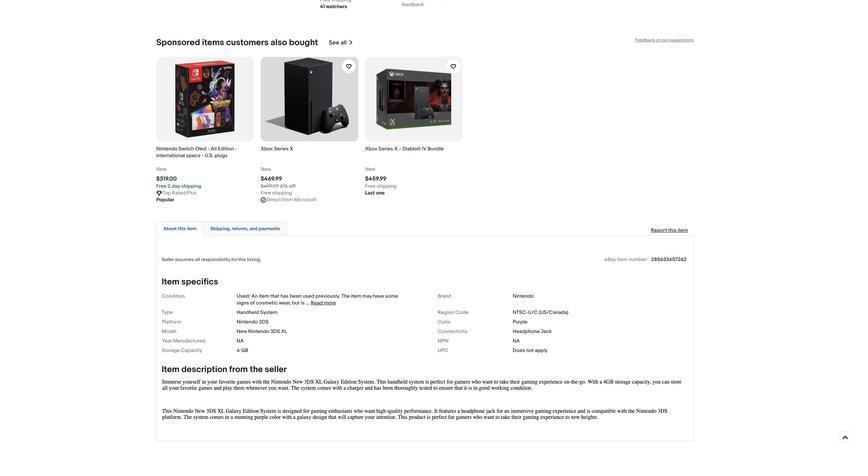 Task type: locate. For each thing, give the bounding box(es) containing it.
-
[[208, 146, 210, 152], [235, 146, 237, 152], [202, 153, 204, 159]]

shipping up one
[[377, 183, 397, 190]]

shipping down the 6%
[[272, 190, 292, 196]]

seller
[[265, 364, 287, 375]]

seller inside seller with a 100% positive feedback
[[402, 0, 415, 1]]

0 horizontal spatial series
[[274, 146, 289, 152]]

and
[[250, 226, 258, 232]]

free shipping text field down $499.99
[[261, 190, 292, 197]]

new up $469.99
[[261, 166, 271, 173]]

1 vertical spatial item
[[162, 364, 180, 375]]

system
[[260, 309, 278, 316]]

1 horizontal spatial x
[[395, 146, 398, 152]]

seller assumes all responsibility for this listing.
[[162, 257, 261, 263]]

new for nintendo
[[237, 328, 247, 335]]

0 vertical spatial item
[[162, 277, 180, 287]]

2 horizontal spatial shipping
[[377, 183, 397, 190]]

0 horizontal spatial this
[[178, 226, 186, 232]]

1 horizontal spatial na
[[513, 338, 520, 344]]

None text field
[[320, 0, 352, 3], [261, 183, 296, 190], [320, 0, 352, 3], [261, 183, 296, 190]]

item for item specifics
[[162, 277, 180, 287]]

new inside new $469.99 $499.99 6% off free shipping
[[261, 166, 271, 173]]

2 new text field from the left
[[261, 166, 271, 173]]

new
[[156, 166, 167, 173], [261, 166, 271, 173], [365, 166, 376, 173], [237, 328, 247, 335]]

new text field for $319.00
[[156, 166, 167, 173]]

1 na from the left
[[237, 338, 244, 344]]

item for item description from the seller
[[162, 364, 180, 375]]

- left all
[[208, 146, 210, 152]]

New text field
[[156, 166, 167, 173], [261, 166, 271, 173]]

off
[[289, 183, 296, 190]]

the
[[250, 364, 263, 375]]

0 horizontal spatial xbox
[[261, 146, 273, 152]]

new down nintendo 3ds
[[237, 328, 247, 335]]

seller with a 100% positive feedback link
[[402, 0, 478, 8]]

free down $499.99
[[261, 190, 271, 196]]

0 horizontal spatial free
[[156, 183, 167, 190]]

na up 4
[[237, 338, 244, 344]]

x for $469.99
[[290, 146, 294, 152]]

from right direct
[[282, 197, 293, 203]]

1 vertical spatial from
[[229, 364, 248, 375]]

$469.99
[[261, 176, 282, 182]]

watchers
[[326, 3, 347, 10]]

model
[[162, 328, 177, 335]]

0 vertical spatial from
[[282, 197, 293, 203]]

1 horizontal spatial -
[[208, 146, 210, 152]]

item down storage
[[162, 364, 180, 375]]

1 horizontal spatial all
[[341, 39, 347, 46]]

this right about
[[178, 226, 186, 232]]

iv
[[422, 146, 427, 152]]

cosmetic
[[256, 300, 278, 306]]

switch
[[179, 146, 194, 152]]

shipping inside new $469.99 $499.99 6% off free shipping
[[272, 190, 292, 196]]

x
[[290, 146, 294, 152], [395, 146, 398, 152]]

1 new text field from the left
[[156, 166, 167, 173]]

xbox up '$469.99' text box
[[261, 146, 273, 152]]

shipping inside new $319.00 free 2 day shipping
[[181, 183, 201, 190]]

1 horizontal spatial from
[[282, 197, 293, 203]]

New text field
[[365, 166, 376, 173]]

this inside button
[[178, 226, 186, 232]]

handheld
[[237, 309, 259, 316]]

0 horizontal spatial seller
[[162, 257, 174, 263]]

See all text field
[[329, 39, 347, 46]]

platform
[[162, 319, 181, 325]]

all
[[341, 39, 347, 46], [195, 257, 200, 263]]

new text field up $319.00 text box
[[156, 166, 167, 173]]

sponsored items customers also bought
[[156, 37, 318, 48]]

Free shipping text field
[[365, 183, 397, 190], [261, 190, 292, 197]]

type
[[162, 309, 173, 316]]

xbox for $459.99
[[365, 146, 378, 152]]

bundle
[[428, 146, 444, 152]]

1 horizontal spatial free
[[261, 190, 271, 196]]

free inside new $459.99 free shipping last one
[[365, 183, 376, 190]]

used
[[303, 293, 315, 300]]

Top Rated Plus text field
[[163, 190, 197, 197]]

from left the
[[229, 364, 248, 375]]

1 horizontal spatial seller
[[402, 0, 415, 1]]

new up $459.99
[[365, 166, 376, 173]]

tab list
[[156, 220, 694, 236]]

series left '–' at top
[[379, 146, 393, 152]]

item up cosmetic
[[259, 293, 269, 300]]

shipping up plus
[[181, 183, 201, 190]]

new inside new $459.99 free shipping last one
[[365, 166, 376, 173]]

all right the see
[[341, 39, 347, 46]]

nintendo down handheld at the left bottom of page
[[237, 319, 258, 325]]

free left 2
[[156, 183, 167, 190]]

1 horizontal spatial new text field
[[261, 166, 271, 173]]

new for $469.99
[[261, 166, 271, 173]]

last
[[365, 190, 375, 196]]

edition
[[218, 146, 234, 152]]

popular
[[156, 197, 174, 203]]

3ds left xl
[[271, 328, 280, 335]]

item
[[162, 277, 180, 287], [162, 364, 180, 375]]

tab list containing about this item
[[156, 220, 694, 236]]

1 horizontal spatial xbox
[[365, 146, 378, 152]]

all inside see all link
[[341, 39, 347, 46]]

nintendo for nintendo
[[513, 293, 534, 300]]

2 series from the left
[[379, 146, 393, 152]]

have
[[373, 293, 384, 300]]

item inside button
[[187, 226, 197, 232]]

xbox series x – diablo® iv bundle
[[365, 146, 444, 152]]

see
[[329, 39, 340, 46]]

day
[[172, 183, 180, 190]]

specifics
[[182, 277, 218, 287]]

nintendo inside nintendo switch oled - all edition - international specs - u.s. plugs
[[156, 146, 178, 152]]

item up condition
[[162, 277, 180, 287]]

1 horizontal spatial 3ds
[[271, 328, 280, 335]]

1 x from the left
[[290, 146, 294, 152]]

on
[[657, 37, 661, 43]]

does not apply
[[513, 348, 548, 354]]

0 vertical spatial all
[[341, 39, 347, 46]]

1 horizontal spatial this
[[238, 257, 246, 263]]

seller up feedback at left top
[[402, 0, 415, 1]]

1 horizontal spatial shipping
[[272, 190, 292, 196]]

nintendo up international
[[156, 146, 178, 152]]

0 horizontal spatial all
[[195, 257, 200, 263]]

about
[[164, 226, 177, 232]]

read more button
[[311, 300, 336, 306]]

item right about
[[187, 226, 197, 232]]

about this item button
[[164, 226, 197, 232]]

purple
[[513, 319, 528, 325]]

nintendo for nintendo 3ds
[[237, 319, 258, 325]]

free inside new $319.00 free 2 day shipping
[[156, 183, 167, 190]]

seller
[[402, 0, 415, 1], [162, 257, 174, 263]]

seller left the assumes
[[162, 257, 174, 263]]

item for used: an item that has been used previously. the item may have some signs of cosmetic wear, but is ...
[[259, 293, 269, 300]]

for
[[232, 257, 237, 263]]

free shipping text field down $459.99
[[365, 183, 397, 190]]

na up the does
[[513, 338, 520, 344]]

more
[[324, 300, 336, 306]]

brand
[[438, 293, 452, 300]]

this
[[178, 226, 186, 232], [669, 227, 677, 234], [238, 257, 246, 263]]

2 horizontal spatial free
[[365, 183, 376, 190]]

new text field up $469.99
[[261, 166, 271, 173]]

Direct from Microsoft text field
[[267, 197, 317, 203]]

code
[[456, 309, 469, 316]]

read more
[[311, 300, 336, 306]]

0 vertical spatial 3ds
[[259, 319, 269, 325]]

free up "last"
[[365, 183, 376, 190]]

2
[[168, 183, 171, 190]]

2 x from the left
[[395, 146, 398, 152]]

specs
[[186, 153, 201, 159]]

- left u.s.
[[202, 153, 204, 159]]

all right the assumes
[[195, 257, 200, 263]]

item description from the seller
[[162, 364, 287, 375]]

item right report
[[678, 227, 689, 234]]

new for $319.00
[[156, 166, 167, 173]]

ntsc-u/c (us/canada)
[[513, 309, 569, 316]]

3ds up new nintendo 3ds xl
[[259, 319, 269, 325]]

2 item from the top
[[162, 364, 180, 375]]

item specifics
[[162, 277, 218, 287]]

0 horizontal spatial new text field
[[156, 166, 167, 173]]

bought
[[289, 37, 318, 48]]

0 vertical spatial seller
[[402, 0, 415, 1]]

upc
[[438, 348, 449, 354]]

1 item from the top
[[162, 277, 180, 287]]

plus
[[187, 190, 197, 196]]

storage
[[162, 348, 180, 354]]

the
[[342, 293, 350, 300]]

$459.99 text field
[[365, 176, 387, 182]]

1 vertical spatial 3ds
[[271, 328, 280, 335]]

1 vertical spatial all
[[195, 257, 200, 263]]

see all link
[[329, 37, 354, 48]]

signs
[[237, 300, 249, 306]]

2 na from the left
[[513, 338, 520, 344]]

from inside text field
[[282, 197, 293, 203]]

region code
[[438, 309, 469, 316]]

responsibility
[[201, 257, 230, 263]]

used:
[[237, 293, 251, 300]]

Seller with a 100% positive feedback text field
[[402, 0, 478, 8]]

xbox for $469.99
[[261, 146, 273, 152]]

new inside new $319.00 free 2 day shipping
[[156, 166, 167, 173]]

6%
[[280, 183, 288, 190]]

1 vertical spatial seller
[[162, 257, 174, 263]]

1 xbox from the left
[[261, 146, 273, 152]]

color
[[438, 319, 451, 325]]

with
[[416, 0, 426, 1]]

2 xbox from the left
[[365, 146, 378, 152]]

2 horizontal spatial -
[[235, 146, 237, 152]]

Free 2 day shipping text field
[[156, 183, 201, 190]]

is
[[301, 300, 305, 306]]

shipping inside new $459.99 free shipping last one
[[377, 183, 397, 190]]

1 horizontal spatial series
[[379, 146, 393, 152]]

new nintendo 3ds xl
[[237, 328, 287, 335]]

gb
[[241, 348, 248, 354]]

description
[[182, 364, 228, 375]]

about this item
[[164, 226, 197, 232]]

1 series from the left
[[274, 146, 289, 152]]

xbox up new text box
[[365, 146, 378, 152]]

0 horizontal spatial x
[[290, 146, 294, 152]]

this right for
[[238, 257, 246, 263]]

0 horizontal spatial shipping
[[181, 183, 201, 190]]

nintendo up ntsc-
[[513, 293, 534, 300]]

2 horizontal spatial this
[[669, 227, 677, 234]]

this right report
[[669, 227, 677, 234]]

- right edition
[[235, 146, 237, 152]]

series up '$469.99' text box
[[274, 146, 289, 152]]

new up $319.00 text box
[[156, 166, 167, 173]]

0 horizontal spatial 3ds
[[259, 319, 269, 325]]

0 horizontal spatial na
[[237, 338, 244, 344]]

item for about this item
[[187, 226, 197, 232]]

from
[[282, 197, 293, 203], [229, 364, 248, 375]]

item right ebay
[[618, 256, 628, 263]]

0 horizontal spatial free shipping text field
[[261, 190, 292, 197]]



Task type: describe. For each thing, give the bounding box(es) containing it.
seller for seller assumes all responsibility for this listing.
[[162, 257, 174, 263]]

handheld system
[[237, 309, 278, 316]]

ebay item number: 285633657262
[[605, 256, 687, 263]]

capacity
[[181, 348, 202, 354]]

feedback on our suggestions link
[[636, 37, 694, 43]]

one
[[376, 190, 385, 196]]

seller for seller with a 100% positive feedback
[[402, 0, 415, 1]]

$319.00 text field
[[156, 176, 177, 182]]

41 watchers link
[[320, 0, 397, 10]]

na for year manufactured
[[237, 338, 244, 344]]

direct from microsoft
[[267, 197, 317, 203]]

41
[[320, 3, 325, 10]]

year manufactured
[[162, 338, 206, 344]]

nintendo down nintendo 3ds
[[248, 328, 270, 335]]

been
[[290, 293, 302, 300]]

payments
[[259, 226, 280, 232]]

4 gb
[[237, 348, 248, 354]]

41 watchers text field
[[320, 3, 347, 10]]

shipping,
[[211, 226, 231, 232]]

nintendo switch oled - all edition - international specs - u.s. plugs
[[156, 146, 237, 159]]

has
[[281, 293, 289, 300]]

oled
[[195, 146, 207, 152]]

also
[[271, 37, 287, 48]]

not
[[527, 348, 534, 354]]

100%
[[431, 0, 443, 1]]

this for report
[[669, 227, 677, 234]]

report
[[651, 227, 668, 234]]

items
[[202, 37, 224, 48]]

Popular text field
[[156, 197, 174, 203]]

seller with a 100% positive feedback
[[402, 0, 464, 8]]

jack
[[541, 328, 552, 335]]

u.s.
[[205, 153, 214, 159]]

plugs
[[215, 153, 228, 159]]

diablo®
[[403, 146, 421, 152]]

of
[[250, 300, 255, 306]]

a
[[427, 0, 430, 1]]

ntsc-
[[513, 309, 529, 316]]

xbox series x
[[261, 146, 294, 152]]

manufactured
[[173, 338, 206, 344]]

0 horizontal spatial from
[[229, 364, 248, 375]]

nintendo 3ds
[[237, 319, 269, 325]]

headphone
[[513, 328, 540, 335]]

free inside new $469.99 $499.99 6% off free shipping
[[261, 190, 271, 196]]

free for $459.99
[[365, 183, 376, 190]]

new $469.99 $499.99 6% off free shipping
[[261, 166, 296, 196]]

top
[[163, 190, 171, 196]]

x for $459.99
[[395, 146, 398, 152]]

new text field for $469.99
[[261, 166, 271, 173]]

region
[[438, 309, 455, 316]]

this for about
[[178, 226, 186, 232]]

assumes
[[175, 257, 194, 263]]

0 horizontal spatial -
[[202, 153, 204, 159]]

ebay
[[605, 256, 616, 263]]

series for $459.99
[[379, 146, 393, 152]]

headphone jack
[[513, 328, 552, 335]]

new $459.99 free shipping last one
[[365, 166, 397, 196]]

customers
[[226, 37, 269, 48]]

mpn
[[438, 338, 449, 344]]

41 watchers
[[320, 3, 347, 10]]

condition
[[162, 293, 185, 300]]

free for $319.00
[[156, 183, 167, 190]]

read
[[311, 300, 323, 306]]

an
[[252, 293, 258, 300]]

$469.99 text field
[[261, 176, 282, 182]]

na for mpn
[[513, 338, 520, 344]]

shipping, returns, and payments
[[211, 226, 280, 232]]

xl
[[281, 328, 287, 335]]

series for $469.99
[[274, 146, 289, 152]]

microsoft
[[294, 197, 317, 203]]

direct
[[267, 197, 281, 203]]

new $319.00 free 2 day shipping
[[156, 166, 201, 190]]

Last one text field
[[365, 190, 385, 197]]

1 horizontal spatial free shipping text field
[[365, 183, 397, 190]]

feedback
[[636, 37, 656, 43]]

wear,
[[279, 300, 291, 306]]

may
[[363, 293, 372, 300]]

see all
[[329, 39, 347, 46]]

report this item
[[651, 227, 689, 234]]

year
[[162, 338, 172, 344]]

item right the
[[351, 293, 362, 300]]

new for $459.99
[[365, 166, 376, 173]]

previously.
[[316, 293, 341, 300]]

some
[[385, 293, 398, 300]]

nintendo for nintendo switch oled - all edition - international specs - u.s. plugs
[[156, 146, 178, 152]]

that
[[271, 293, 280, 300]]

–
[[399, 146, 402, 152]]

all
[[211, 146, 217, 152]]

used: an item that has been used previously. the item may have some signs of cosmetic wear, but is ...
[[237, 293, 398, 306]]

feedback on our suggestions
[[636, 37, 694, 43]]

$319.00
[[156, 176, 177, 182]]

285633657262
[[652, 256, 687, 263]]

connectivity
[[438, 328, 468, 335]]

u/c
[[529, 309, 538, 316]]

item for report this item
[[678, 227, 689, 234]]

returns,
[[232, 226, 249, 232]]

does
[[513, 348, 526, 354]]

storage capacity
[[162, 348, 202, 354]]

our
[[662, 37, 669, 43]]



Task type: vqa. For each thing, say whether or not it's contained in the screenshot.
the popular text box
yes



